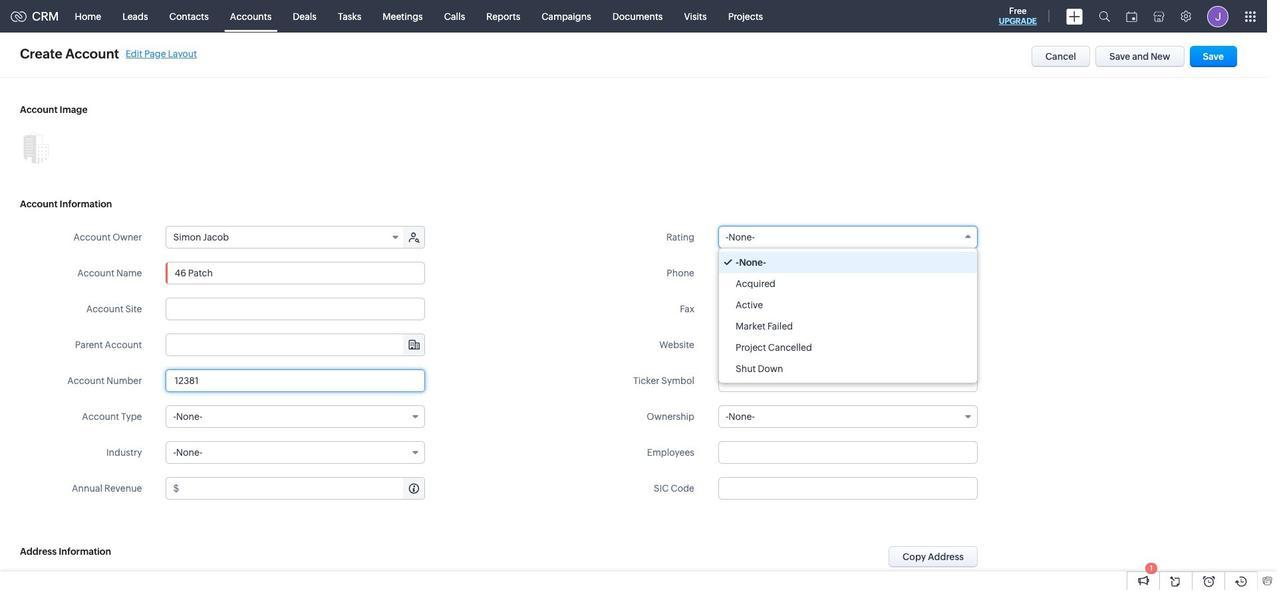 Task type: vqa. For each thing, say whether or not it's contained in the screenshot.
next record icon
no



Task type: describe. For each thing, give the bounding box(es) containing it.
6 option from the top
[[719, 359, 977, 380]]

profile image
[[1207, 6, 1229, 27]]

3 option from the top
[[719, 295, 977, 316]]



Task type: locate. For each thing, give the bounding box(es) containing it.
profile element
[[1199, 0, 1237, 32]]

calendar image
[[1126, 11, 1137, 22]]

image image
[[20, 132, 52, 164]]

create menu element
[[1058, 0, 1091, 32]]

create menu image
[[1066, 8, 1083, 24]]

option
[[719, 252, 977, 273], [719, 273, 977, 295], [719, 295, 977, 316], [719, 316, 977, 337], [719, 337, 977, 359], [719, 359, 977, 380]]

1 option from the top
[[719, 252, 977, 273]]

None text field
[[718, 334, 978, 357], [718, 478, 978, 500], [181, 478, 425, 500], [718, 334, 978, 357], [718, 478, 978, 500], [181, 478, 425, 500]]

5 option from the top
[[719, 337, 977, 359]]

search element
[[1091, 0, 1118, 33]]

None field
[[718, 226, 978, 249], [167, 227, 405, 248], [167, 335, 425, 356], [166, 406, 425, 428], [718, 406, 978, 428], [166, 442, 425, 464], [718, 226, 978, 249], [167, 227, 405, 248], [167, 335, 425, 356], [166, 406, 425, 428], [718, 406, 978, 428], [166, 442, 425, 464]]

2 option from the top
[[719, 273, 977, 295]]

search image
[[1099, 11, 1110, 22]]

None text field
[[166, 262, 425, 285], [718, 262, 978, 285], [166, 298, 425, 321], [718, 298, 978, 321], [167, 335, 425, 356], [166, 370, 425, 392], [718, 370, 978, 392], [718, 442, 978, 464], [166, 262, 425, 285], [718, 262, 978, 285], [166, 298, 425, 321], [718, 298, 978, 321], [167, 335, 425, 356], [166, 370, 425, 392], [718, 370, 978, 392], [718, 442, 978, 464]]

logo image
[[11, 11, 27, 22]]

list box
[[719, 249, 977, 383]]

4 option from the top
[[719, 316, 977, 337]]



